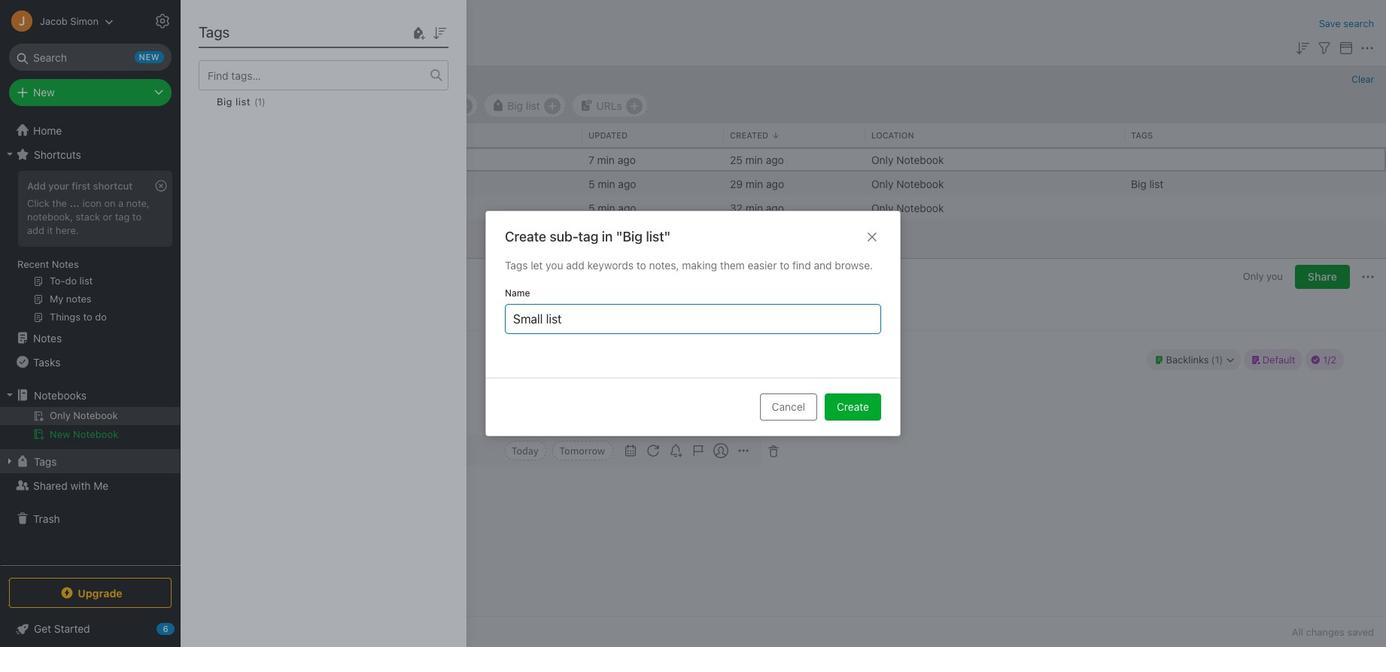 Task type: locate. For each thing, give the bounding box(es) containing it.
home link
[[0, 118, 181, 142]]

only for 25 min ago
[[871, 153, 894, 166]]

only notebook for 32 min ago
[[871, 201, 944, 214]]

None search field
[[20, 44, 161, 71]]

5 min ago up in
[[588, 201, 636, 214]]

notes
[[208, 41, 235, 53]]

32 min ago
[[730, 201, 784, 214]]

1 horizontal spatial big list
[[1131, 177, 1164, 190]]

5 min ago for 32 min ago
[[588, 201, 636, 214]]

you right let on the top left of the page
[[546, 259, 563, 272]]

create up let on the top left of the page
[[505, 229, 546, 245]]

5 up create sub-tag in "big list"
[[588, 201, 595, 214]]

shortcut
[[93, 180, 133, 192]]

0 vertical spatial big list
[[507, 99, 540, 112]]

2023
[[300, 99, 326, 112]]

new notebook button
[[0, 425, 180, 443]]

1 vertical spatial create
[[837, 400, 869, 413]]

browse.
[[835, 259, 873, 272]]

ago down 29 min ago
[[766, 201, 784, 214]]

new for new notebook
[[50, 428, 70, 440]]

(
[[254, 96, 258, 107]]

name
[[505, 287, 530, 299]]

you left "share"
[[1267, 270, 1283, 282]]

5
[[588, 177, 595, 190], [588, 201, 595, 214]]

1 horizontal spatial tag
[[578, 229, 599, 245]]

1 horizontal spatial you
[[1267, 270, 1283, 282]]

ago
[[618, 153, 636, 166], [766, 153, 784, 166], [618, 177, 636, 190], [766, 177, 784, 190], [618, 201, 636, 214], [766, 201, 784, 214]]

2 horizontal spatial big
[[1131, 177, 1147, 190]]

shortcuts button
[[0, 142, 180, 166]]

big list inside 'row group'
[[1131, 177, 1164, 190]]

recent notes
[[17, 258, 79, 270]]

cell
[[0, 407, 180, 425]]

on
[[104, 197, 116, 209]]

1 vertical spatial 5 min ago
[[588, 201, 636, 214]]

create right cancel
[[837, 400, 869, 413]]

or
[[103, 211, 112, 223]]

only notebook
[[217, 15, 321, 32], [871, 153, 944, 166], [871, 177, 944, 190], [871, 201, 944, 214]]

trash
[[33, 512, 60, 525]]

search
[[1344, 17, 1374, 29]]

0 horizontal spatial big
[[217, 96, 233, 108]]

to down note,
[[132, 211, 142, 223]]

add down sub-
[[566, 259, 585, 272]]

group
[[0, 166, 180, 332]]

tag left in
[[578, 229, 599, 245]]

2 5 min ago from the top
[[588, 201, 636, 214]]

shortcuts
[[34, 148, 81, 161]]

0 vertical spatial add
[[27, 224, 44, 236]]

Name text field
[[512, 305, 874, 333]]

them
[[720, 259, 745, 272]]

row group
[[181, 123, 1386, 147], [181, 147, 1386, 220]]

save
[[1319, 17, 1341, 29]]

0 horizontal spatial to
[[132, 211, 142, 223]]

create new tag image
[[409, 24, 427, 42]]

clear
[[1352, 74, 1374, 85]]

new notebook group
[[0, 407, 180, 449]]

min
[[597, 153, 615, 166], [745, 153, 763, 166], [598, 177, 615, 190], [746, 177, 763, 190], [598, 201, 615, 214], [746, 201, 763, 214]]

let
[[531, 259, 543, 272]]

all
[[1292, 626, 1303, 638]]

new
[[33, 86, 55, 99], [50, 428, 70, 440]]

new inside button
[[50, 428, 70, 440]]

1 vertical spatial add
[[566, 259, 585, 272]]

only for 32 min ago
[[871, 201, 894, 214]]

notes right recent
[[52, 258, 79, 270]]

2 5 from the top
[[588, 201, 595, 214]]

find
[[792, 259, 811, 272]]

1 horizontal spatial add
[[566, 259, 585, 272]]

big
[[217, 96, 233, 108], [507, 99, 523, 112], [1131, 177, 1147, 190]]

0 vertical spatial tag
[[115, 211, 130, 223]]

1 vertical spatial new
[[50, 428, 70, 440]]

nov 13 - dec 13, 2023 button
[[195, 93, 351, 117]]

expand tags image
[[4, 455, 16, 467]]

1 horizontal spatial list
[[526, 99, 540, 112]]

ago up 29 min ago
[[766, 153, 784, 166]]

add
[[27, 180, 46, 192]]

cancel button
[[760, 394, 817, 421]]

create for create sub-tag in "big list"
[[505, 229, 546, 245]]

min right 32 at the right top
[[746, 201, 763, 214]]

1 5 from the top
[[588, 177, 595, 190]]

notes up tasks
[[33, 331, 62, 344]]

it
[[47, 224, 53, 236]]

ago up 32 min ago
[[766, 177, 784, 190]]

column header
[[199, 129, 576, 142]]

tags let you add keywords to notes, making them easier to find and browse.
[[505, 259, 873, 272]]

0 vertical spatial new
[[33, 86, 55, 99]]

tree containing home
[[0, 118, 181, 564]]

to left notes,
[[636, 259, 646, 272]]

0 horizontal spatial create
[[505, 229, 546, 245]]

2 row group from the top
[[181, 147, 1386, 220]]

new inside popup button
[[33, 86, 55, 99]]

5 min ago down 7 min ago
[[588, 177, 636, 190]]

Note Editor text field
[[181, 331, 1386, 616]]

ago down 'updated'
[[618, 153, 636, 166]]

2 horizontal spatial list
[[1149, 177, 1164, 190]]

1 horizontal spatial big
[[507, 99, 523, 112]]

1 row group from the top
[[181, 123, 1386, 147]]

only
[[217, 15, 249, 32], [871, 153, 894, 166], [871, 177, 894, 190], [871, 201, 894, 214], [1243, 270, 1264, 282]]

notes link
[[0, 326, 180, 350]]

notes
[[52, 258, 79, 270], [33, 331, 62, 344]]

1 horizontal spatial create
[[837, 400, 869, 413]]

0 vertical spatial 5 min ago
[[588, 177, 636, 190]]

0 vertical spatial 5
[[588, 177, 595, 190]]

only notebook for 25 min ago
[[871, 153, 944, 166]]

add inside 'icon on a note, notebook, stack or tag to add it here.'
[[27, 224, 44, 236]]

tree
[[0, 118, 181, 564]]

new up home
[[33, 86, 55, 99]]

1 5 min ago from the top
[[588, 177, 636, 190]]

add your first shortcut
[[27, 180, 133, 192]]

29 min ago
[[730, 177, 784, 190]]

easier
[[748, 259, 777, 272]]

25 min ago
[[730, 153, 784, 166]]

new down notebooks
[[50, 428, 70, 440]]

0 horizontal spatial add
[[27, 224, 44, 236]]

tags button
[[0, 449, 180, 473]]

min right 29
[[746, 177, 763, 190]]

notebook inside button
[[73, 428, 119, 440]]

keywords
[[587, 259, 634, 272]]

list inside button
[[526, 99, 540, 112]]

to
[[132, 211, 142, 223], [636, 259, 646, 272], [780, 259, 790, 272]]

tasks
[[33, 356, 61, 368]]

icon on a note, notebook, stack or tag to add it here.
[[27, 197, 149, 236]]

making
[[682, 259, 717, 272]]

5 down 7
[[588, 177, 595, 190]]

group containing add your first shortcut
[[0, 166, 180, 332]]

0 vertical spatial create
[[505, 229, 546, 245]]

tags
[[199, 23, 230, 41], [1131, 130, 1153, 140], [505, 259, 528, 272], [34, 455, 57, 468]]

home
[[33, 124, 62, 137]]

share
[[1308, 270, 1337, 283]]

urls button
[[572, 93, 648, 117]]

cancel
[[772, 400, 805, 413]]

create inside button
[[837, 400, 869, 413]]

3
[[199, 41, 205, 53]]

1 vertical spatial 5
[[588, 201, 595, 214]]

min down 7 min ago
[[598, 177, 615, 190]]

ago up the "big
[[618, 201, 636, 214]]

big list
[[507, 99, 540, 112], [1131, 177, 1164, 190]]

0 vertical spatial notes
[[52, 258, 79, 270]]

the
[[52, 197, 67, 209]]

tag down a
[[115, 211, 130, 223]]

big list inside button
[[507, 99, 540, 112]]

1 vertical spatial tag
[[578, 229, 599, 245]]

add left it
[[27, 224, 44, 236]]

7 min ago
[[588, 153, 636, 166]]

to left find
[[780, 259, 790, 272]]

1 vertical spatial big list
[[1131, 177, 1164, 190]]

new for new
[[33, 86, 55, 99]]

clear button
[[1352, 74, 1374, 85]]

0 horizontal spatial big list
[[507, 99, 540, 112]]

min right the 25
[[745, 153, 763, 166]]

tag
[[115, 211, 130, 223], [578, 229, 599, 245]]

upgrade
[[78, 587, 122, 599]]

0 horizontal spatial tag
[[115, 211, 130, 223]]

add
[[27, 224, 44, 236], [566, 259, 585, 272]]



Task type: vqa. For each thing, say whether or not it's contained in the screenshot.
big list
yes



Task type: describe. For each thing, give the bounding box(es) containing it.
tags inside button
[[34, 455, 57, 468]]

note window element
[[181, 259, 1386, 647]]

notes inside group
[[52, 258, 79, 270]]

notebooks link
[[0, 383, 180, 407]]

row group containing updated
[[181, 123, 1386, 147]]

notebook,
[[27, 211, 73, 223]]

row group containing 7 min ago
[[181, 147, 1386, 220]]

3 notes
[[199, 41, 235, 53]]

1 vertical spatial notes
[[33, 331, 62, 344]]

urls
[[596, 99, 622, 112]]

notebook for 25 min ago
[[896, 153, 944, 166]]

5 for 29 min ago
[[588, 177, 595, 190]]

save search button
[[1319, 17, 1374, 31]]

ago down 7 min ago
[[618, 177, 636, 190]]

list inside 'row group'
[[1149, 177, 1164, 190]]

updated
[[588, 130, 628, 140]]

create sub-tag in "big list"
[[505, 229, 671, 245]]

with
[[70, 479, 91, 492]]

you inside note window element
[[1267, 270, 1283, 282]]

share button
[[1295, 265, 1350, 289]]

stack
[[76, 211, 100, 223]]

list"
[[646, 229, 671, 245]]

first
[[72, 180, 90, 192]]

big list button
[[484, 93, 566, 117]]

nov
[[217, 99, 237, 112]]

only inside note window element
[[1243, 270, 1264, 282]]

recent
[[17, 258, 49, 270]]

notebook for 29 min ago
[[896, 177, 944, 190]]

big inside button
[[507, 99, 523, 112]]

"big
[[616, 229, 643, 245]]

)
[[262, 96, 265, 107]]

click the ...
[[27, 197, 80, 209]]

25
[[730, 153, 743, 166]]

trash link
[[0, 506, 180, 531]]

Search text field
[[20, 44, 161, 71]]

to inside 'icon on a note, notebook, stack or tag to add it here.'
[[132, 211, 142, 223]]

13
[[240, 99, 251, 112]]

create button
[[825, 394, 881, 421]]

7
[[588, 153, 594, 166]]

-
[[254, 99, 259, 112]]

new notebook
[[50, 428, 119, 440]]

expand notebooks image
[[4, 389, 16, 401]]

in
[[602, 229, 613, 245]]

29
[[730, 177, 743, 190]]

changes
[[1306, 626, 1345, 638]]

click
[[27, 197, 49, 209]]

settings image
[[154, 12, 172, 30]]

column header inside 'row group'
[[199, 129, 576, 142]]

your
[[48, 180, 69, 192]]

5 for 32 min ago
[[588, 201, 595, 214]]

only notebook for 29 min ago
[[871, 177, 944, 190]]

1
[[258, 96, 262, 107]]

here.
[[56, 224, 79, 236]]

close image
[[863, 228, 881, 246]]

13,
[[283, 99, 297, 112]]

shared with me
[[33, 479, 109, 492]]

cell inside tree
[[0, 407, 180, 425]]

only for 29 min ago
[[871, 177, 894, 190]]

32
[[730, 201, 743, 214]]

dec
[[261, 99, 281, 112]]

me
[[94, 479, 109, 492]]

filters
[[196, 74, 230, 85]]

location
[[871, 130, 914, 140]]

note,
[[126, 197, 149, 209]]

all changes saved
[[1292, 626, 1374, 638]]

notebook for 32 min ago
[[896, 201, 944, 214]]

5 min ago for 29 min ago
[[588, 177, 636, 190]]

tasks button
[[0, 350, 180, 374]]

new button
[[9, 79, 172, 106]]

...
[[70, 197, 80, 209]]

sub-
[[550, 229, 578, 245]]

saved
[[1347, 626, 1374, 638]]

icon
[[82, 197, 101, 209]]

shared
[[33, 479, 68, 492]]

save search
[[1319, 17, 1374, 29]]

2 horizontal spatial to
[[780, 259, 790, 272]]

notebooks
[[34, 389, 87, 401]]

0 horizontal spatial list
[[236, 96, 251, 108]]

nov 13 - dec 13, 2023
[[217, 99, 326, 112]]

tag inside 'icon on a note, notebook, stack or tag to add it here.'
[[115, 211, 130, 223]]

and
[[814, 259, 832, 272]]

min up in
[[598, 201, 615, 214]]

Find tags… text field
[[199, 65, 430, 85]]

create for create
[[837, 400, 869, 413]]

only you
[[1243, 270, 1283, 282]]

created
[[730, 130, 768, 140]]

a
[[118, 197, 124, 209]]

min right 7
[[597, 153, 615, 166]]

big list ( 1 )
[[217, 96, 265, 108]]

1 horizontal spatial to
[[636, 259, 646, 272]]

notes,
[[649, 259, 679, 272]]

upgrade button
[[9, 578, 172, 608]]

shared with me link
[[0, 473, 180, 497]]

0 horizontal spatial you
[[546, 259, 563, 272]]



